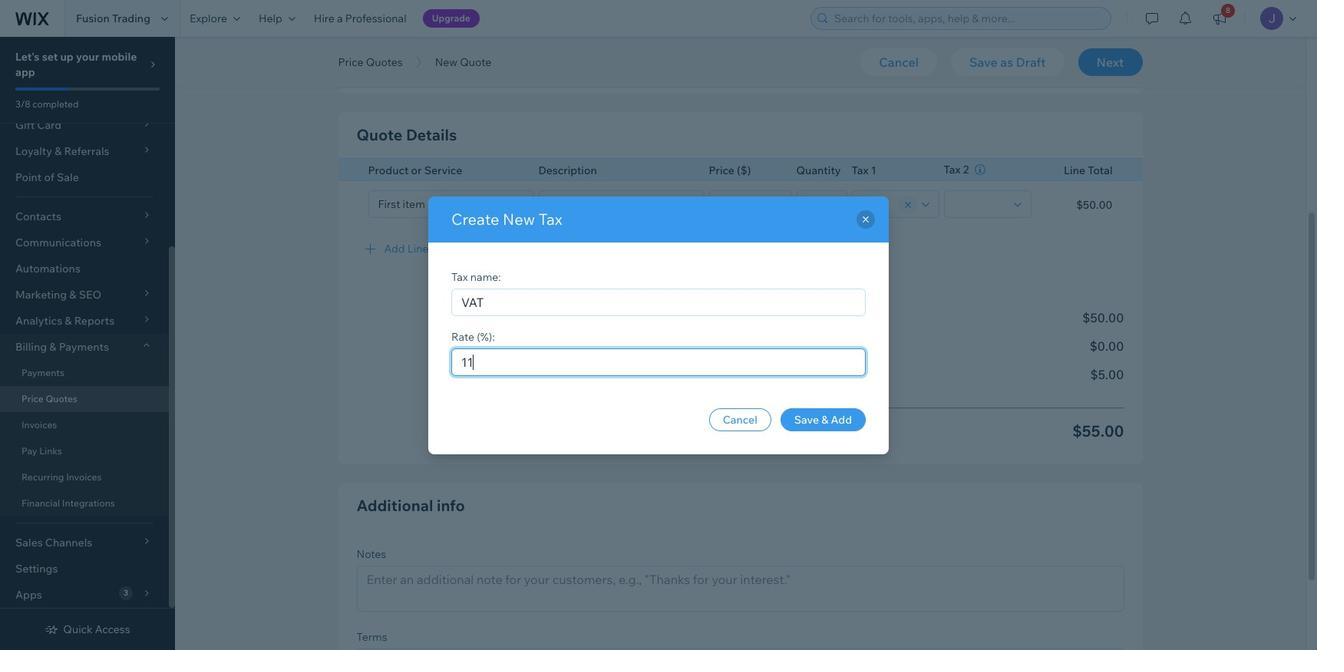 Task type: describe. For each thing, give the bounding box(es) containing it.
payments link
[[0, 360, 169, 386]]

links
[[39, 445, 62, 457]]

Enter item here field
[[373, 191, 512, 217]]

mobile
[[102, 50, 137, 64]]

8
[[1226, 5, 1231, 15]]

payment terms
[[553, 29, 631, 43]]

quote details
[[357, 125, 457, 144]]

Tax name: field
[[457, 289, 861, 315]]

automations
[[15, 262, 81, 276]]

rate (%):
[[451, 330, 495, 344]]

help
[[259, 12, 282, 25]]

info
[[437, 496, 465, 515]]

new
[[503, 209, 535, 228]]

automations link
[[0, 256, 169, 282]]

invoices link
[[0, 412, 169, 438]]

cancel button for save as draft
[[861, 48, 937, 76]]

0 horizontal spatial total
[[750, 421, 786, 441]]

notes
[[357, 547, 386, 561]]

app
[[15, 65, 35, 79]]

($)
[[737, 164, 751, 177]]

billing & payments button
[[0, 334, 169, 360]]

1
[[871, 164, 876, 177]]

8 button
[[1203, 0, 1237, 37]]

let's
[[15, 50, 40, 64]]

$5.00
[[1090, 367, 1124, 382]]

1 vertical spatial $50.00
[[1083, 310, 1124, 325]]

your
[[76, 50, 99, 64]]

tax for tax 2
[[944, 163, 961, 177]]

quotes for price quotes link
[[46, 393, 77, 405]]

1 vertical spatial invoices
[[66, 471, 102, 483]]

price for price quotes link
[[21, 393, 44, 405]]

Rate (%): number field
[[457, 349, 861, 375]]

fusion trading
[[76, 12, 150, 25]]

financial integrations
[[21, 497, 115, 509]]

date
[[390, 29, 414, 43]]

2 horizontal spatial price
[[709, 164, 735, 177]]

quotes for price quotes "button" at the left top of the page
[[366, 55, 403, 69]]

completed
[[32, 98, 79, 110]]

hire a professional
[[314, 12, 407, 25]]

price quotes link
[[0, 386, 169, 412]]

upgrade button
[[423, 9, 480, 28]]

tax 1
[[852, 164, 876, 177]]

tax for tax 1
[[852, 164, 869, 177]]

create
[[451, 209, 499, 228]]

2
[[963, 163, 969, 177]]

Notes text field
[[357, 566, 1123, 611]]

service
[[424, 164, 462, 177]]

access
[[95, 623, 130, 636]]

quick access
[[63, 623, 130, 636]]

settings
[[15, 562, 58, 576]]

rate
[[451, 330, 475, 344]]

set
[[42, 50, 58, 64]]

add inside button
[[384, 241, 405, 255]]

save for save as draft
[[969, 55, 998, 70]]

next
[[1097, 55, 1124, 70]]

sidebar element
[[0, 0, 175, 650]]

1 horizontal spatial line
[[1064, 164, 1085, 177]]

point
[[15, 170, 42, 184]]

3/8
[[15, 98, 30, 110]]

explore
[[190, 12, 227, 25]]

name:
[[470, 270, 501, 284]]

hire
[[314, 12, 335, 25]]

quick access button
[[45, 623, 130, 636]]

integrations
[[62, 497, 115, 509]]

save as draft button
[[951, 48, 1064, 76]]

(%):
[[477, 330, 495, 344]]

save & add
[[794, 413, 852, 426]]

next button
[[1078, 48, 1143, 76]]

product or service
[[368, 164, 462, 177]]

quantity
[[796, 164, 841, 177]]

settings link
[[0, 556, 169, 582]]

1 horizontal spatial total
[[1088, 164, 1113, 177]]

sale
[[57, 170, 79, 184]]

quick
[[63, 623, 93, 636]]

financial
[[21, 497, 60, 509]]

add line item
[[384, 241, 454, 255]]

tax name:
[[451, 270, 501, 284]]

subtotal
[[750, 310, 799, 325]]

of
[[44, 170, 54, 184]]

& for save
[[822, 413, 829, 426]]

hire a professional link
[[305, 0, 416, 37]]

item
[[431, 241, 454, 255]]

tax right the new
[[539, 209, 562, 228]]

point of sale link
[[0, 164, 169, 190]]



Task type: locate. For each thing, give the bounding box(es) containing it.
price quotes for price quotes link
[[21, 393, 77, 405]]

pay
[[21, 445, 37, 457]]

save inside button
[[969, 55, 998, 70]]

0 horizontal spatial save
[[794, 413, 819, 426]]

0 vertical spatial payments
[[59, 340, 109, 354]]

3/8 completed
[[15, 98, 79, 110]]

0 horizontal spatial &
[[49, 340, 56, 354]]

price
[[338, 55, 364, 69], [709, 164, 735, 177], [21, 393, 44, 405]]

recurring
[[21, 471, 64, 483]]

0 vertical spatial line
[[1064, 164, 1085, 177]]

create new tax
[[451, 209, 562, 228]]

1 horizontal spatial &
[[822, 413, 829, 426]]

let's set up your mobile app
[[15, 50, 137, 79]]

tax left 2
[[944, 163, 961, 177]]

taxes
[[750, 367, 782, 382]]

1 horizontal spatial cancel
[[879, 55, 919, 70]]

& for billing
[[49, 340, 56, 354]]

0 vertical spatial $50.00
[[1076, 198, 1113, 211]]

up
[[60, 50, 74, 64]]

trading
[[112, 12, 150, 25]]

$50.00 up the $0.00
[[1083, 310, 1124, 325]]

details
[[406, 125, 457, 144]]

invoices
[[21, 419, 57, 431], [66, 471, 102, 483]]

additional info
[[357, 496, 465, 515]]

professional
[[345, 12, 407, 25]]

save
[[969, 55, 998, 70], [794, 413, 819, 426]]

0 horizontal spatial cancel button
[[709, 408, 771, 431]]

a
[[337, 12, 343, 25]]

cancel for save & add
[[723, 413, 758, 426]]

0 vertical spatial save
[[969, 55, 998, 70]]

add left the item
[[384, 241, 405, 255]]

discount
[[750, 339, 801, 354]]

price inside sidebar element
[[21, 393, 44, 405]]

price inside "button"
[[338, 55, 364, 69]]

& inside popup button
[[49, 340, 56, 354]]

terms
[[600, 29, 631, 43], [357, 630, 387, 644]]

add line item button
[[338, 230, 1143, 267]]

&
[[49, 340, 56, 354], [822, 413, 829, 426]]

1 vertical spatial quotes
[[46, 393, 77, 405]]

& inside button
[[822, 413, 829, 426]]

line total
[[1064, 164, 1113, 177]]

0 horizontal spatial quotes
[[46, 393, 77, 405]]

price for price quotes "button" at the left top of the page
[[338, 55, 364, 69]]

as
[[1001, 55, 1013, 70]]

billing
[[15, 340, 47, 354]]

1 horizontal spatial price quotes
[[338, 55, 403, 69]]

1 horizontal spatial invoices
[[66, 471, 102, 483]]

0 horizontal spatial cancel
[[723, 413, 758, 426]]

Expiry Date field
[[380, 48, 529, 74]]

0 vertical spatial cancel button
[[861, 48, 937, 76]]

save & add button
[[781, 408, 866, 431]]

help button
[[249, 0, 305, 37]]

cancel for save as draft
[[879, 55, 919, 70]]

tax
[[944, 163, 961, 177], [852, 164, 869, 177], [539, 209, 562, 228], [451, 270, 468, 284]]

1 horizontal spatial quotes
[[366, 55, 403, 69]]

None text field
[[714, 191, 786, 217]]

quote
[[357, 125, 403, 144]]

0 horizontal spatial add
[[384, 241, 405, 255]]

description
[[539, 164, 597, 177]]

1 horizontal spatial add
[[831, 413, 852, 426]]

1 vertical spatial line
[[407, 241, 429, 255]]

fusion
[[76, 12, 110, 25]]

quotes down payments link
[[46, 393, 77, 405]]

0 vertical spatial &
[[49, 340, 56, 354]]

$0.00
[[1090, 339, 1124, 354]]

None number field
[[821, 333, 850, 359]]

price quotes down payments link
[[21, 393, 77, 405]]

product
[[368, 164, 409, 177]]

recurring invoices
[[21, 471, 102, 483]]

$50.00 down line total at the right top of page
[[1076, 198, 1113, 211]]

2 vertical spatial price
[[21, 393, 44, 405]]

draft
[[1016, 55, 1046, 70]]

price quotes for price quotes "button" at the left top of the page
[[338, 55, 403, 69]]

price down billing at left
[[21, 393, 44, 405]]

payment
[[553, 29, 598, 43]]

cancel button for save & add
[[709, 408, 771, 431]]

price left ($)
[[709, 164, 735, 177]]

1 horizontal spatial save
[[969, 55, 998, 70]]

$50.00
[[1076, 198, 1113, 211], [1083, 310, 1124, 325]]

price quotes inside sidebar element
[[21, 393, 77, 405]]

cancel
[[879, 55, 919, 70], [723, 413, 758, 426]]

1 horizontal spatial cancel button
[[861, 48, 937, 76]]

quotes down expiry date
[[366, 55, 403, 69]]

financial integrations link
[[0, 491, 169, 517]]

0 horizontal spatial terms
[[357, 630, 387, 644]]

0 vertical spatial invoices
[[21, 419, 57, 431]]

quotes
[[366, 55, 403, 69], [46, 393, 77, 405]]

price quotes down expiry
[[338, 55, 403, 69]]

total
[[1088, 164, 1113, 177], [750, 421, 786, 441]]

additional
[[357, 496, 433, 515]]

1 vertical spatial terms
[[357, 630, 387, 644]]

upgrade
[[432, 12, 470, 24]]

1 vertical spatial save
[[794, 413, 819, 426]]

or
[[411, 164, 422, 177]]

add inside button
[[831, 413, 852, 426]]

payments inside popup button
[[59, 340, 109, 354]]

0 vertical spatial total
[[1088, 164, 1113, 177]]

1 vertical spatial total
[[750, 421, 786, 441]]

invoices down pay links link
[[66, 471, 102, 483]]

expiry date
[[357, 29, 414, 43]]

1 vertical spatial &
[[822, 413, 829, 426]]

Enter a description field
[[544, 191, 699, 217]]

0 vertical spatial price quotes
[[338, 55, 403, 69]]

tax left name:
[[451, 270, 468, 284]]

pay links link
[[0, 438, 169, 464]]

0 horizontal spatial line
[[407, 241, 429, 255]]

0 vertical spatial terms
[[600, 29, 631, 43]]

tax left 1
[[852, 164, 869, 177]]

1 vertical spatial price quotes
[[21, 393, 77, 405]]

1 horizontal spatial terms
[[600, 29, 631, 43]]

quotes inside "button"
[[366, 55, 403, 69]]

$55.00
[[1073, 421, 1124, 441]]

0 horizontal spatial invoices
[[21, 419, 57, 431]]

price quotes inside "button"
[[338, 55, 403, 69]]

1 vertical spatial price
[[709, 164, 735, 177]]

quotes inside sidebar element
[[46, 393, 77, 405]]

0 vertical spatial add
[[384, 241, 405, 255]]

1 vertical spatial cancel
[[723, 413, 758, 426]]

invoices up the pay links
[[21, 419, 57, 431]]

None text field
[[802, 191, 842, 217]]

Search for tools, apps, help & more... field
[[830, 8, 1106, 29]]

0 horizontal spatial price
[[21, 393, 44, 405]]

None field
[[857, 191, 896, 217], [949, 191, 1009, 217], [857, 191, 896, 217], [949, 191, 1009, 217]]

price:
[[789, 421, 831, 441]]

point of sale
[[15, 170, 79, 184]]

tax 2
[[944, 163, 969, 177]]

tax for tax name:
[[451, 270, 468, 284]]

price down expiry
[[338, 55, 364, 69]]

total price:
[[750, 421, 831, 441]]

pay links
[[21, 445, 62, 457]]

price ($)
[[709, 164, 751, 177]]

payments down billing at left
[[21, 367, 64, 378]]

add right price:
[[831, 413, 852, 426]]

0 vertical spatial cancel
[[879, 55, 919, 70]]

%
[[811, 339, 821, 354]]

1 vertical spatial add
[[831, 413, 852, 426]]

0 vertical spatial quotes
[[366, 55, 403, 69]]

save as draft
[[969, 55, 1046, 70]]

0 horizontal spatial price quotes
[[21, 393, 77, 405]]

recurring invoices link
[[0, 464, 169, 491]]

1 vertical spatial payments
[[21, 367, 64, 378]]

0 vertical spatial price
[[338, 55, 364, 69]]

save for save & add
[[794, 413, 819, 426]]

save inside button
[[794, 413, 819, 426]]

payments up payments link
[[59, 340, 109, 354]]

add
[[384, 241, 405, 255], [831, 413, 852, 426]]

line
[[1064, 164, 1085, 177], [407, 241, 429, 255]]

1 vertical spatial cancel button
[[709, 408, 771, 431]]

line inside button
[[407, 241, 429, 255]]

1 horizontal spatial price
[[338, 55, 364, 69]]

price quotes button
[[330, 51, 410, 74]]

billing & payments
[[15, 340, 109, 354]]



Task type: vqa. For each thing, say whether or not it's contained in the screenshot.
first it's from right
no



